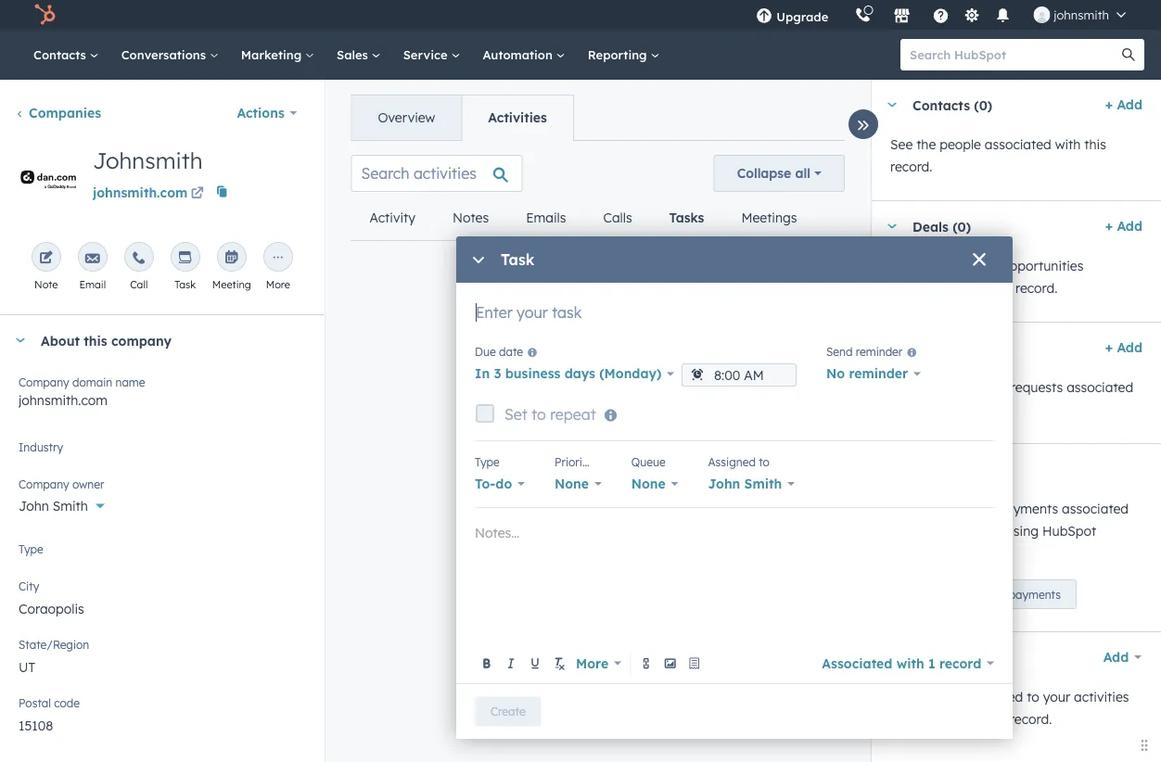 Task type: describe. For each thing, give the bounding box(es) containing it.
days
[[565, 366, 595, 382]]

state/region
[[19, 638, 89, 652]]

overview button
[[352, 96, 461, 140]]

City text field
[[19, 590, 306, 627]]

johnsmith.com link
[[93, 178, 207, 205]]

emails button
[[507, 196, 585, 240]]

business
[[505, 366, 561, 382]]

(0) for deals (0)
[[953, 218, 971, 234]]

tickets
[[913, 340, 959, 356]]

due
[[475, 345, 496, 359]]

track the customer requests associated with this record.
[[890, 379, 1134, 418]]

3 + add from the top
[[1105, 339, 1143, 356]]

search button
[[1113, 39, 1145, 70]]

close dialog image
[[972, 253, 987, 268]]

company domain name johnsmith.com
[[19, 375, 145, 409]]

repeat
[[550, 405, 596, 424]]

Search activities search field
[[351, 155, 523, 192]]

with inside see the people associated with this record.
[[1055, 136, 1081, 153]]

attachments
[[913, 650, 995, 666]]

set for set to repeat
[[505, 405, 527, 424]]

with for track the customer requests associated with this record.
[[890, 402, 916, 418]]

payments inside set up payments link
[[1009, 588, 1061, 602]]

caret image for contacts
[[887, 102, 898, 107]]

0 vertical spatial type
[[475, 455, 500, 469]]

postal
[[19, 696, 51, 710]]

company for company owner
[[19, 477, 69, 491]]

to-
[[475, 476, 496, 492]]

reporting
[[588, 47, 651, 62]]

contacts (0)
[[913, 97, 993, 113]]

activities
[[488, 109, 547, 126]]

automation
[[483, 47, 556, 62]]

assigned to
[[708, 455, 770, 469]]

call
[[130, 278, 148, 291]]

company inside 'dropdown button'
[[111, 332, 172, 349]]

johnsmith
[[93, 147, 203, 174]]

with for collect and track payments associated with this company using hubspot payments.
[[890, 523, 916, 539]]

deals
[[913, 218, 949, 234]]

meetings
[[741, 210, 797, 226]]

collapse
[[737, 165, 792, 181]]

your
[[1043, 689, 1071, 705]]

(0) for contacts (0)
[[974, 97, 993, 113]]

johnsmith
[[1054, 7, 1109, 22]]

with for track the revenue opportunities associated with this record.
[[961, 280, 986, 296]]

opportunities
[[1002, 258, 1084, 274]]

sales
[[337, 47, 372, 62]]

none button for queue
[[631, 471, 679, 497]]

activities
[[1074, 689, 1129, 705]]

to-do
[[475, 476, 512, 492]]

city
[[19, 579, 39, 593]]

associated for collect and track payments associated with this company using hubspot payments.
[[1062, 501, 1129, 517]]

postal code
[[19, 696, 80, 710]]

State/Region text field
[[19, 648, 306, 685]]

calls button
[[585, 196, 651, 240]]

record. inside see the people associated with this record.
[[890, 159, 933, 175]]

automation link
[[472, 30, 577, 80]]

reminder for send reminder
[[856, 345, 903, 359]]

the for customer
[[927, 379, 946, 396]]

all
[[795, 165, 811, 181]]

with inside popup button
[[897, 655, 924, 672]]

send reminder
[[826, 345, 903, 359]]

set up payments link
[[956, 580, 1077, 609]]

about
[[41, 332, 80, 349]]

see for see the files attached to your activities or uploaded to this record.
[[890, 689, 913, 705]]

0 vertical spatial task
[[501, 251, 535, 269]]

john smith for company
[[19, 498, 88, 514]]

or
[[890, 711, 903, 728]]

add button
[[1091, 639, 1143, 676]]

john smith button for owner
[[19, 488, 306, 518]]

record. inside track the customer requests associated with this record.
[[945, 402, 987, 418]]

deals (0)
[[913, 218, 971, 234]]

john smith button for to
[[708, 471, 795, 497]]

to-do button
[[475, 471, 525, 497]]

see the files attached to your activities or uploaded to this record.
[[890, 689, 1129, 728]]

code
[[54, 696, 80, 710]]

to down attached
[[968, 711, 981, 728]]

this inside track the revenue opportunities associated with this record.
[[990, 280, 1012, 296]]

marketing
[[241, 47, 305, 62]]

companies
[[29, 105, 101, 121]]

date
[[499, 345, 523, 359]]

notifications button
[[987, 0, 1019, 30]]

Title text field
[[475, 302, 994, 339]]

no reminder button
[[826, 361, 921, 387]]

task image
[[178, 251, 193, 266]]

+ for track the revenue opportunities associated with this record.
[[1105, 218, 1113, 234]]

set for set up payments
[[972, 588, 989, 602]]

settings image
[[964, 8, 980, 25]]

payments inside collect and track payments associated with this company using hubspot payments.
[[998, 501, 1059, 517]]

john for company owner
[[19, 498, 49, 514]]

more inside popup button
[[576, 655, 609, 672]]

this inside see the files attached to your activities or uploaded to this record.
[[984, 711, 1006, 728]]

link opens in a new window image
[[191, 183, 204, 205]]

navigation containing overview
[[351, 95, 574, 141]]

activity button
[[351, 196, 434, 240]]

john smith image
[[1034, 6, 1050, 23]]

this inside track the customer requests associated with this record.
[[920, 402, 942, 418]]

none for queue
[[631, 476, 666, 492]]

revenue
[[950, 258, 998, 274]]

create button
[[475, 697, 541, 727]]

3
[[494, 366, 501, 382]]

sales link
[[326, 30, 392, 80]]

notes button
[[434, 196, 507, 240]]

collect
[[890, 501, 932, 517]]

the for people
[[917, 136, 936, 153]]

+ add for track the revenue opportunities associated with this record.
[[1105, 218, 1143, 234]]

more image
[[271, 251, 285, 266]]

john for assigned to
[[708, 476, 740, 492]]

+ for see the people associated with this record.
[[1105, 96, 1113, 113]]

set to repeat
[[505, 405, 596, 424]]

help image
[[932, 8, 949, 25]]

in 3 business days (monday) button
[[475, 361, 674, 387]]

tasks
[[669, 210, 704, 226]]

no
[[826, 366, 845, 382]]

marketplaces image
[[894, 8, 910, 25]]

caret image inside attachments dropdown button
[[887, 655, 898, 660]]

email
[[79, 278, 106, 291]]

contacts (0) button
[[872, 80, 1098, 130]]

company owner
[[19, 477, 104, 491]]

1 vertical spatial type
[[19, 542, 43, 556]]

Search HubSpot search field
[[901, 39, 1128, 70]]

associated
[[822, 655, 893, 672]]

create
[[491, 705, 526, 719]]

3 + add button from the top
[[1105, 337, 1143, 359]]

note image
[[39, 251, 54, 266]]

to right assigned
[[759, 455, 770, 469]]

attachments button
[[872, 633, 1084, 683]]

to left "your"
[[1027, 689, 1040, 705]]

collect and track payments associated with this company using hubspot payments.
[[890, 501, 1129, 562]]

record. inside see the files attached to your activities or uploaded to this record.
[[1010, 711, 1052, 728]]

reminder for no reminder
[[849, 366, 908, 382]]

set up payments
[[972, 588, 1061, 602]]

upgrade
[[777, 9, 829, 24]]

using
[[1006, 523, 1039, 539]]

smith for owner
[[53, 498, 88, 514]]

navigation containing activity
[[351, 196, 816, 241]]

(0) for tickets (0)
[[963, 340, 981, 356]]

uploaded
[[907, 711, 965, 728]]

smith for to
[[744, 476, 782, 492]]



Task type: locate. For each thing, give the bounding box(es) containing it.
track down caret icon
[[890, 379, 923, 396]]

0 vertical spatial navigation
[[351, 95, 574, 141]]

(0)
[[974, 97, 993, 113], [953, 218, 971, 234], [963, 340, 981, 356]]

0 vertical spatial company
[[19, 375, 69, 389]]

1 horizontal spatial none
[[631, 476, 666, 492]]

see
[[890, 136, 913, 153], [890, 689, 913, 705]]

with inside track the customer requests associated with this record.
[[890, 402, 916, 418]]

the up uploaded
[[917, 689, 936, 705]]

associated inside collect and track payments associated with this company using hubspot payments.
[[1062, 501, 1129, 517]]

associated with 1 record button
[[822, 651, 994, 677]]

to left repeat at the bottom of page
[[532, 405, 546, 424]]

1 track from the top
[[890, 258, 923, 274]]

track inside track the revenue opportunities associated with this record.
[[890, 258, 923, 274]]

associated inside track the revenue opportunities associated with this record.
[[890, 280, 957, 296]]

2 company from the top
[[19, 477, 69, 491]]

(0) right tickets
[[963, 340, 981, 356]]

company
[[19, 375, 69, 389], [19, 477, 69, 491]]

to
[[532, 405, 546, 424], [759, 455, 770, 469], [1027, 689, 1040, 705], [968, 711, 981, 728]]

2 track from the top
[[890, 379, 923, 396]]

the for files
[[917, 689, 936, 705]]

1 horizontal spatial john smith button
[[708, 471, 795, 497]]

type up 'city'
[[19, 542, 43, 556]]

reminder up no reminder popup button
[[856, 345, 903, 359]]

2 see from the top
[[890, 689, 913, 705]]

0 vertical spatial company
[[111, 332, 172, 349]]

add
[[1117, 96, 1143, 113], [1117, 218, 1143, 234], [1117, 339, 1143, 356], [1103, 649, 1129, 666]]

navigation
[[351, 95, 574, 141], [351, 196, 816, 241]]

1 + add button from the top
[[1105, 94, 1143, 116]]

0 horizontal spatial type
[[19, 542, 43, 556]]

see left people
[[890, 136, 913, 153]]

see the people associated with this record.
[[890, 136, 1106, 175]]

none button down queue
[[631, 471, 679, 497]]

+ add for see the people associated with this record.
[[1105, 96, 1143, 113]]

2 + add from the top
[[1105, 218, 1143, 234]]

requests
[[1011, 379, 1063, 396]]

search image
[[1122, 48, 1135, 61]]

johnsmith button
[[1022, 0, 1137, 30]]

1 vertical spatial see
[[890, 689, 913, 705]]

set down business
[[505, 405, 527, 424]]

0 vertical spatial +
[[1105, 96, 1113, 113]]

2 vertical spatial + add button
[[1105, 337, 1143, 359]]

payments right up
[[1009, 588, 1061, 602]]

more button
[[572, 651, 625, 677]]

menu
[[743, 0, 1139, 30]]

tasks button
[[651, 196, 723, 240]]

priority
[[555, 455, 593, 469]]

the inside see the people associated with this record.
[[917, 136, 936, 153]]

1 vertical spatial company
[[19, 477, 69, 491]]

type
[[475, 455, 500, 469], [19, 542, 43, 556]]

0 horizontal spatial none
[[555, 476, 589, 492]]

collapse all
[[737, 165, 811, 181]]

record. down "your"
[[1010, 711, 1052, 728]]

(0) inside deals (0) dropdown button
[[953, 218, 971, 234]]

caret image for deals
[[887, 224, 898, 229]]

smith down company owner
[[53, 498, 88, 514]]

1 vertical spatial payments
[[1009, 588, 1061, 602]]

0 horizontal spatial company
[[111, 332, 172, 349]]

1 horizontal spatial none button
[[631, 471, 679, 497]]

industry
[[19, 440, 63, 454]]

associated for track the revenue opportunities associated with this record.
[[890, 280, 957, 296]]

track down deals
[[890, 258, 923, 274]]

attached
[[968, 689, 1023, 705]]

(0) right deals
[[953, 218, 971, 234]]

contacts for contacts (0)
[[913, 97, 970, 113]]

meeting
[[212, 278, 251, 291]]

john down company owner
[[19, 498, 49, 514]]

2 vertical spatial +
[[1105, 339, 1113, 356]]

none down the priority
[[555, 476, 589, 492]]

+ add
[[1105, 96, 1143, 113], [1105, 218, 1143, 234], [1105, 339, 1143, 356]]

associated down the revenue
[[890, 280, 957, 296]]

none button for priority
[[555, 471, 602, 497]]

associated inside track the customer requests associated with this record.
[[1067, 379, 1134, 396]]

due date
[[475, 345, 523, 359]]

contacts down "hubspot" link
[[33, 47, 90, 62]]

files
[[940, 689, 964, 705]]

record.
[[890, 159, 933, 175], [1016, 280, 1058, 296], [945, 402, 987, 418], [1010, 711, 1052, 728]]

conversations link
[[110, 30, 230, 80]]

call image
[[132, 251, 146, 266]]

emails
[[526, 210, 566, 226]]

1 horizontal spatial more
[[576, 655, 609, 672]]

the inside track the customer requests associated with this record.
[[927, 379, 946, 396]]

this inside 'dropdown button'
[[84, 332, 107, 349]]

johnsmith.com down johnsmith
[[93, 185, 188, 201]]

johnsmith.com down domain
[[19, 392, 108, 409]]

+ add button for track the revenue opportunities associated with this record.
[[1105, 215, 1143, 237]]

hubspot image
[[33, 4, 56, 26]]

company inside collect and track payments associated with this company using hubspot payments.
[[945, 523, 1002, 539]]

0 vertical spatial payments
[[998, 501, 1059, 517]]

the for revenue
[[927, 258, 946, 274]]

Postal code text field
[[19, 707, 306, 744]]

2 vertical spatial (0)
[[963, 340, 981, 356]]

associated inside see the people associated with this record.
[[985, 136, 1052, 153]]

(0) inside tickets (0) dropdown button
[[963, 340, 981, 356]]

in
[[475, 366, 490, 382]]

the down tickets
[[927, 379, 946, 396]]

john smith down company owner
[[19, 498, 88, 514]]

1 vertical spatial reminder
[[849, 366, 908, 382]]

0 vertical spatial reminder
[[856, 345, 903, 359]]

the left people
[[917, 136, 936, 153]]

people
[[940, 136, 981, 153]]

send
[[826, 345, 853, 359]]

add inside popup button
[[1103, 649, 1129, 666]]

payments.
[[890, 545, 954, 562]]

tickets (0) button
[[872, 323, 1098, 373]]

0 horizontal spatial task
[[175, 278, 196, 291]]

1 vertical spatial company
[[945, 523, 1002, 539]]

contacts for contacts
[[33, 47, 90, 62]]

john smith
[[708, 476, 782, 492], [19, 498, 88, 514]]

up
[[992, 588, 1006, 602]]

0 vertical spatial johnsmith.com
[[93, 185, 188, 201]]

0 vertical spatial + add
[[1105, 96, 1143, 113]]

set
[[505, 405, 527, 424], [972, 588, 989, 602]]

record. down customer
[[945, 402, 987, 418]]

see for see the people associated with this record.
[[890, 136, 913, 153]]

+ add button for see the people associated with this record.
[[1105, 94, 1143, 116]]

smith down "assigned to"
[[744, 476, 782, 492]]

0 vertical spatial track
[[890, 258, 923, 274]]

owner
[[72, 477, 104, 491]]

associated up hubspot
[[1062, 501, 1129, 517]]

0 horizontal spatial none button
[[555, 471, 602, 497]]

0 vertical spatial see
[[890, 136, 913, 153]]

service
[[403, 47, 451, 62]]

0 vertical spatial set
[[505, 405, 527, 424]]

associated right requests
[[1067, 379, 1134, 396]]

2 none button from the left
[[631, 471, 679, 497]]

with down the revenue
[[961, 280, 986, 296]]

task right minimize dialog icon
[[501, 251, 535, 269]]

2 + from the top
[[1105, 218, 1113, 234]]

caret image
[[887, 346, 898, 350]]

company down industry
[[19, 477, 69, 491]]

0 vertical spatial john smith
[[708, 476, 782, 492]]

3 + from the top
[[1105, 339, 1113, 356]]

the inside see the files attached to your activities or uploaded to this record.
[[917, 689, 936, 705]]

(0) up people
[[974, 97, 993, 113]]

0 vertical spatial (0)
[[974, 97, 993, 113]]

0 vertical spatial john
[[708, 476, 740, 492]]

associated for track the customer requests associated with this record.
[[1067, 379, 1134, 396]]

with down collect
[[890, 523, 916, 539]]

record. inside track the revenue opportunities associated with this record.
[[1016, 280, 1058, 296]]

reminder
[[856, 345, 903, 359], [849, 366, 908, 382]]

(0) inside contacts (0) dropdown button
[[974, 97, 993, 113]]

0 vertical spatial smith
[[744, 476, 782, 492]]

company up name
[[111, 332, 172, 349]]

reminder down send reminder
[[849, 366, 908, 382]]

about this company
[[41, 332, 172, 349]]

1 company from the top
[[19, 375, 69, 389]]

1 vertical spatial more
[[576, 655, 609, 672]]

collapse all button
[[714, 155, 845, 192]]

1 horizontal spatial john smith
[[708, 476, 782, 492]]

1 see from the top
[[890, 136, 913, 153]]

0 horizontal spatial set
[[505, 405, 527, 424]]

1 vertical spatial john smith
[[19, 498, 88, 514]]

none button down the priority
[[555, 471, 602, 497]]

with down contacts (0) dropdown button in the top right of the page
[[1055, 136, 1081, 153]]

2 + add button from the top
[[1105, 215, 1143, 237]]

payments up using
[[998, 501, 1059, 517]]

none for priority
[[555, 476, 589, 492]]

2 vertical spatial + add
[[1105, 339, 1143, 356]]

1 + add from the top
[[1105, 96, 1143, 113]]

contacts up people
[[913, 97, 970, 113]]

0 horizontal spatial smith
[[53, 498, 88, 514]]

marketplaces button
[[882, 0, 921, 30]]

with left 1
[[897, 655, 924, 672]]

1 horizontal spatial john
[[708, 476, 740, 492]]

1 none from the left
[[555, 476, 589, 492]]

calling icon image
[[855, 7, 871, 24]]

caret image left contacts (0)
[[887, 102, 898, 107]]

note
[[34, 278, 58, 291]]

associated down contacts (0) dropdown button in the top right of the page
[[985, 136, 1052, 153]]

company inside the company domain name johnsmith.com
[[19, 375, 69, 389]]

menu item
[[842, 0, 845, 30]]

1 + from the top
[[1105, 96, 1113, 113]]

1 navigation from the top
[[351, 95, 574, 141]]

caret image left deals
[[887, 224, 898, 229]]

caret image left 1
[[887, 655, 898, 660]]

contacts
[[33, 47, 90, 62], [913, 97, 970, 113]]

0 horizontal spatial more
[[266, 278, 290, 291]]

notifications image
[[995, 8, 1011, 25]]

domain
[[72, 375, 112, 389]]

track inside track the customer requests associated with this record.
[[890, 379, 923, 396]]

do
[[496, 476, 512, 492]]

1 vertical spatial navigation
[[351, 196, 816, 241]]

1 horizontal spatial set
[[972, 588, 989, 602]]

email image
[[85, 251, 100, 266]]

upgrade image
[[756, 8, 773, 25]]

with inside collect and track payments associated with this company using hubspot payments.
[[890, 523, 916, 539]]

actions button
[[225, 95, 309, 132]]

this inside collect and track payments associated with this company using hubspot payments.
[[920, 523, 942, 539]]

caret image for about
[[15, 338, 26, 343]]

1 horizontal spatial contacts
[[913, 97, 970, 113]]

the inside track the revenue opportunities associated with this record.
[[927, 258, 946, 274]]

see inside see the files attached to your activities or uploaded to this record.
[[890, 689, 913, 705]]

record. up deals
[[890, 159, 933, 175]]

set inside set up payments link
[[972, 588, 989, 602]]

caret image inside deals (0) dropdown button
[[887, 224, 898, 229]]

menu containing johnsmith
[[743, 0, 1139, 30]]

deals (0) button
[[872, 201, 1098, 251]]

this inside see the people associated with this record.
[[1085, 136, 1106, 153]]

overview
[[378, 109, 435, 126]]

company down "about"
[[19, 375, 69, 389]]

1 vertical spatial task
[[175, 278, 196, 291]]

assigned
[[708, 455, 756, 469]]

+ add button
[[1105, 94, 1143, 116], [1105, 215, 1143, 237], [1105, 337, 1143, 359]]

contacts inside dropdown button
[[913, 97, 970, 113]]

1 vertical spatial smith
[[53, 498, 88, 514]]

calls
[[603, 210, 632, 226]]

1 vertical spatial set
[[972, 588, 989, 602]]

smith
[[744, 476, 782, 492], [53, 498, 88, 514]]

none down queue
[[631, 476, 666, 492]]

track for track the customer requests associated with this record.
[[890, 379, 923, 396]]

track
[[963, 501, 994, 517]]

track
[[890, 258, 923, 274], [890, 379, 923, 396]]

1 vertical spatial +
[[1105, 218, 1113, 234]]

payments
[[998, 501, 1059, 517], [1009, 588, 1061, 602]]

notes
[[453, 210, 489, 226]]

0 horizontal spatial john smith
[[19, 498, 88, 514]]

task
[[501, 251, 535, 269], [175, 278, 196, 291]]

minimize dialog image
[[471, 253, 486, 268]]

calling icon button
[[847, 3, 879, 27]]

1
[[928, 655, 936, 672]]

johnsmith.com inside the company domain name johnsmith.com
[[19, 392, 108, 409]]

link opens in a new window image
[[191, 188, 204, 201]]

1 horizontal spatial type
[[475, 455, 500, 469]]

conversations
[[121, 47, 209, 62]]

meeting image
[[224, 251, 239, 266]]

settings link
[[960, 5, 983, 25]]

company down 'track'
[[945, 523, 1002, 539]]

0 horizontal spatial john
[[19, 498, 49, 514]]

2 none from the left
[[631, 476, 666, 492]]

1 vertical spatial contacts
[[913, 97, 970, 113]]

set left up
[[972, 588, 989, 602]]

0 horizontal spatial john smith button
[[19, 488, 306, 518]]

1 vertical spatial john
[[19, 498, 49, 514]]

HH:MM text field
[[682, 364, 797, 387]]

see inside see the people associated with this record.
[[890, 136, 913, 153]]

the left the revenue
[[927, 258, 946, 274]]

see up or
[[890, 689, 913, 705]]

activities button
[[461, 96, 573, 140]]

service link
[[392, 30, 472, 80]]

caret image left "about"
[[15, 338, 26, 343]]

the
[[917, 136, 936, 153], [927, 258, 946, 274], [927, 379, 946, 396], [917, 689, 936, 705]]

reporting link
[[577, 30, 671, 80]]

1 vertical spatial + add
[[1105, 218, 1143, 234]]

1 vertical spatial johnsmith.com
[[19, 392, 108, 409]]

1 vertical spatial + add button
[[1105, 215, 1143, 237]]

task down the task 'icon'
[[175, 278, 196, 291]]

john smith for assigned
[[708, 476, 782, 492]]

hubspot link
[[22, 4, 70, 26]]

0 vertical spatial + add button
[[1105, 94, 1143, 116]]

1 vertical spatial (0)
[[953, 218, 971, 234]]

company for company domain name johnsmith.com
[[19, 375, 69, 389]]

1 horizontal spatial task
[[501, 251, 535, 269]]

2 navigation from the top
[[351, 196, 816, 241]]

john smith down "assigned to"
[[708, 476, 782, 492]]

0 vertical spatial contacts
[[33, 47, 90, 62]]

1 none button from the left
[[555, 471, 602, 497]]

track for track the revenue opportunities associated with this record.
[[890, 258, 923, 274]]

(monday)
[[599, 366, 662, 382]]

0 horizontal spatial contacts
[[33, 47, 90, 62]]

0 vertical spatial more
[[266, 278, 290, 291]]

activity
[[370, 210, 415, 226]]

type up to-
[[475, 455, 500, 469]]

with inside track the revenue opportunities associated with this record.
[[961, 280, 986, 296]]

1 horizontal spatial company
[[945, 523, 1002, 539]]

1 horizontal spatial smith
[[744, 476, 782, 492]]

record. down opportunities
[[1016, 280, 1058, 296]]

1 vertical spatial track
[[890, 379, 923, 396]]

john down assigned
[[708, 476, 740, 492]]

caret image inside "about this company" 'dropdown button'
[[15, 338, 26, 343]]

caret image
[[887, 102, 898, 107], [887, 224, 898, 229], [15, 338, 26, 343], [887, 655, 898, 660]]

with down no reminder popup button
[[890, 402, 916, 418]]

reminder inside no reminder popup button
[[849, 366, 908, 382]]

caret image inside contacts (0) dropdown button
[[887, 102, 898, 107]]

track the revenue opportunities associated with this record.
[[890, 258, 1084, 296]]

queue
[[631, 455, 666, 469]]



Task type: vqa. For each thing, say whether or not it's contained in the screenshot.
pages inside popup button
no



